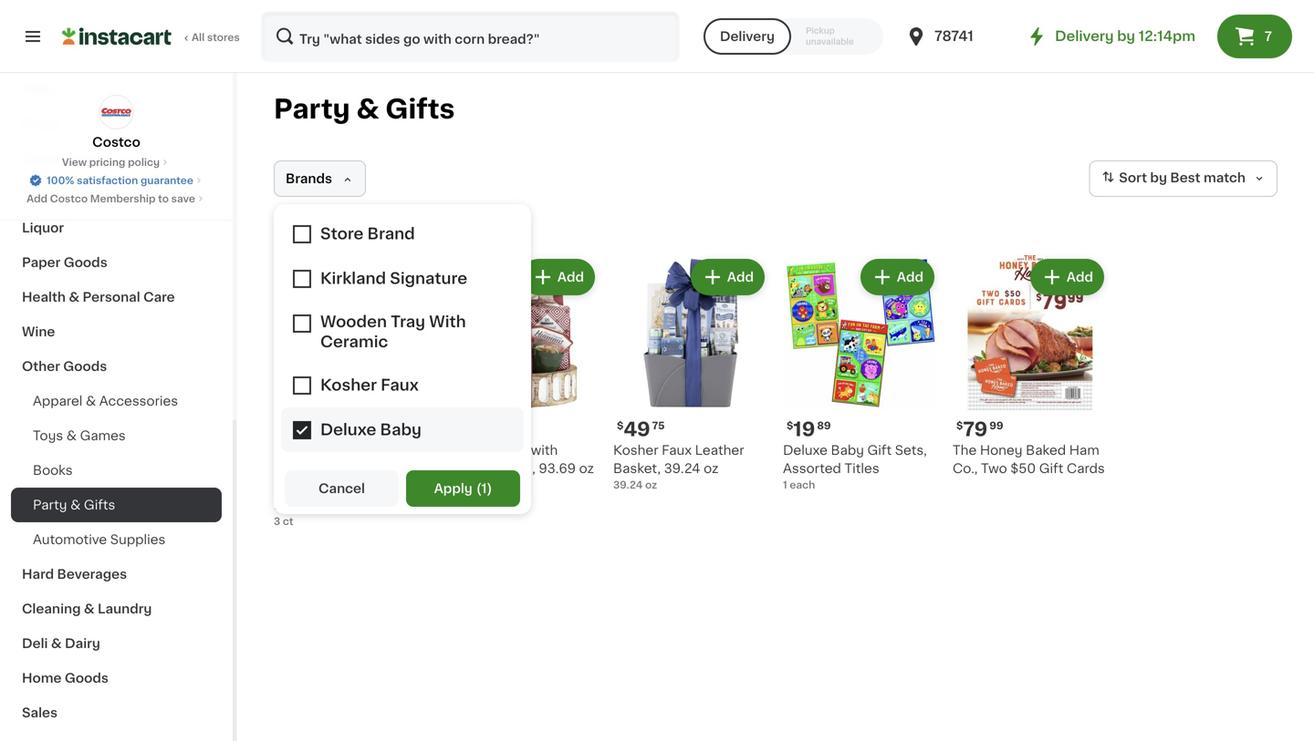 Task type: vqa. For each thing, say whether or not it's contained in the screenshot.
$
yes



Task type: locate. For each thing, give the bounding box(es) containing it.
costco up view pricing policy link
[[92, 136, 140, 149]]

$50
[[1011, 463, 1036, 476]]

costco down 100%
[[50, 194, 88, 204]]

0 vertical spatial by
[[1117, 30, 1135, 43]]

4 add button from the left
[[862, 261, 933, 294]]

toys & games link
[[11, 419, 222, 454]]

1 add button from the left
[[353, 261, 423, 294]]

0 horizontal spatial best
[[279, 401, 299, 409]]

best inside field
[[1170, 172, 1201, 185]]

1 vertical spatial party & gifts
[[33, 499, 115, 512]]

& for the apparel & accessories link
[[86, 395, 96, 408]]

by inside best match sort by field
[[1150, 172, 1167, 185]]

$ up kosher
[[617, 421, 624, 431]]

personal
[[83, 291, 140, 304]]

honey
[[980, 444, 1023, 457]]

goods for other goods
[[63, 361, 107, 373]]

0 horizontal spatial delivery
[[720, 30, 775, 43]]

1 horizontal spatial 93.69
[[539, 463, 576, 476]]

get
[[312, 447, 329, 457]]

1 horizontal spatial gift
[[1039, 463, 1064, 476]]

books
[[33, 465, 73, 477]]

beverages
[[57, 569, 127, 581]]

0 horizontal spatial party
[[33, 499, 67, 512]]

0 horizontal spatial gift
[[868, 444, 892, 457]]

all
[[192, 32, 205, 42]]

party & gifts up automotive
[[33, 499, 115, 512]]

by inside delivery by 12:14pm link
[[1117, 30, 1135, 43]]

1 product group from the left
[[274, 256, 429, 529]]

1 horizontal spatial best
[[1170, 172, 1201, 185]]

gift down baked
[[1039, 463, 1064, 476]]

& right apparel
[[86, 395, 96, 408]]

2 vertical spatial goods
[[65, 673, 109, 685]]

1 $ from the left
[[277, 421, 284, 431]]

goods
[[64, 256, 107, 269], [63, 361, 107, 373], [65, 673, 109, 685]]

cancel
[[319, 483, 365, 496]]

gift up titles
[[868, 444, 892, 457]]

$ inside the $ 79 99
[[956, 421, 963, 431]]

$ for 79
[[956, 421, 963, 431]]

leather
[[695, 444, 744, 457]]

1 horizontal spatial 1
[[783, 481, 787, 491]]

ham
[[1069, 444, 1100, 457]]

& right toys
[[66, 430, 77, 443]]

$ 19 89
[[787, 420, 831, 439]]

5 add button from the left
[[1032, 261, 1103, 294]]

& right health on the top left
[[69, 291, 79, 304]]

kosher faux leather basket, 39.24 oz 39.24 oz
[[613, 444, 744, 491]]

39.24 down faux
[[664, 463, 701, 476]]

delivery inside 'button'
[[720, 30, 775, 43]]

0 horizontal spatial 39.24
[[613, 481, 643, 491]]

all stores
[[192, 32, 240, 42]]

$ for 49
[[617, 421, 624, 431]]

health
[[22, 291, 66, 304]]

1 horizontal spatial costco
[[92, 136, 140, 149]]

ct
[[283, 517, 293, 527]]

hard beverages link
[[11, 558, 222, 592]]

cleaning & laundry
[[22, 603, 152, 616]]

1 vertical spatial best
[[279, 401, 299, 409]]

goods up health & personal care
[[64, 256, 107, 269]]

0 vertical spatial best
[[1170, 172, 1201, 185]]

goods up apparel & accessories
[[63, 361, 107, 373]]

delivery
[[1055, 30, 1114, 43], [720, 30, 775, 43]]

by for sort
[[1150, 172, 1167, 185]]

0 horizontal spatial party & gifts
[[33, 499, 115, 512]]

1 left the each
[[783, 481, 787, 491]]

hard beverages
[[22, 569, 127, 581]]

100%
[[47, 176, 74, 186]]

service type group
[[704, 18, 883, 55]]

1 horizontal spatial baby
[[831, 444, 864, 457]]

0 vertical spatial gift
[[868, 444, 892, 457]]

basket,
[[613, 463, 661, 476]]

0 horizontal spatial costco
[[50, 194, 88, 204]]

& down 100%
[[56, 187, 67, 200]]

0 horizontal spatial 93.69
[[444, 481, 473, 491]]

2 product group from the left
[[444, 256, 599, 493]]

1 vertical spatial baby
[[831, 444, 864, 457]]

deli & dairy
[[22, 638, 100, 651]]

automotive
[[33, 534, 107, 547]]

oz down "leather"
[[704, 463, 719, 476]]

0 horizontal spatial baby
[[22, 83, 56, 96]]

$ up the
[[956, 421, 963, 431]]

1 horizontal spatial delivery
[[1055, 30, 1114, 43]]

4 product group from the left
[[783, 256, 938, 493]]

gift inside deluxe baby gift sets, assorted titles 1 each
[[868, 444, 892, 457]]

& up automotive
[[70, 499, 81, 512]]

deli
[[22, 638, 48, 651]]

1 horizontal spatial by
[[1150, 172, 1167, 185]]

& down beverages
[[84, 603, 95, 616]]

$ inside $ 19 89
[[787, 421, 793, 431]]

product group containing 19
[[783, 256, 938, 493]]

titles
[[845, 463, 880, 476]]

best match
[[1170, 172, 1246, 185]]

view pricing policy link
[[62, 155, 171, 170]]

0 horizontal spatial by
[[1117, 30, 1135, 43]]

$ up buy on the left bottom of the page
[[277, 421, 284, 431]]

baby up floral
[[22, 83, 56, 96]]

0 vertical spatial goods
[[64, 256, 107, 269]]

0 vertical spatial gifts
[[385, 96, 455, 122]]

None search field
[[261, 11, 680, 62]]

93.69
[[539, 463, 576, 476], [444, 481, 473, 491]]

goods down dairy
[[65, 673, 109, 685]]

4 $ from the left
[[956, 421, 963, 431]]

1 down ceramic
[[481, 483, 487, 496]]

cards
[[1067, 463, 1105, 476]]

best for best seller
[[279, 401, 299, 409]]

75
[[652, 421, 665, 431]]

hard
[[22, 569, 54, 581]]

deli & dairy link
[[11, 627, 222, 662]]

0 vertical spatial party & gifts
[[274, 96, 455, 122]]

baked
[[1026, 444, 1066, 457]]

party up brands
[[274, 96, 350, 122]]

0 vertical spatial 93.69
[[539, 463, 576, 476]]

by left 12:14pm
[[1117, 30, 1135, 43]]

3 $ from the left
[[787, 421, 793, 431]]

apply
[[434, 483, 473, 496]]

product group
[[274, 256, 429, 529], [444, 256, 599, 493], [613, 256, 768, 493], [783, 256, 938, 493], [953, 256, 1108, 478]]

by
[[1117, 30, 1135, 43], [1150, 172, 1167, 185]]

baby up titles
[[831, 444, 864, 457]]

1 vertical spatial gift
[[1039, 463, 1064, 476]]

party down books
[[33, 499, 67, 512]]

gifts up automotive supplies
[[84, 499, 115, 512]]

oz
[[579, 463, 594, 476], [704, 463, 719, 476], [476, 481, 488, 491], [645, 481, 657, 491]]

1
[[783, 481, 787, 491], [481, 483, 487, 496]]

kosher
[[613, 444, 659, 457]]

1 horizontal spatial party
[[274, 96, 350, 122]]

costco
[[92, 136, 140, 149], [50, 194, 88, 204]]

instacart logo image
[[62, 26, 172, 47]]

buy 1, get $3 off
[[279, 447, 362, 457]]

$
[[277, 421, 284, 431], [617, 421, 624, 431], [787, 421, 793, 431], [956, 421, 963, 431]]

best left match
[[1170, 172, 1201, 185]]

5 product group from the left
[[953, 256, 1108, 478]]

$ 17 92
[[277, 420, 319, 439]]

add button
[[353, 261, 423, 294], [523, 261, 593, 294], [693, 261, 763, 294], [862, 261, 933, 294], [1032, 261, 1103, 294]]

floral link
[[11, 107, 222, 141]]

costco link
[[92, 95, 140, 152]]

by for delivery
[[1117, 30, 1135, 43]]

$ up "deluxe"
[[787, 421, 793, 431]]

two
[[981, 463, 1007, 476]]

kirkland signature double sided wrapping paper, 3-pack 3 ct
[[274, 463, 425, 527]]

$ 49 75
[[617, 420, 665, 439]]

best left seller
[[279, 401, 299, 409]]

wooden
[[444, 444, 497, 457]]

wine
[[22, 326, 55, 339]]

best
[[1170, 172, 1201, 185], [279, 401, 299, 409]]

paper goods link
[[11, 246, 222, 280]]

delivery by 12:14pm
[[1055, 30, 1196, 43]]

baby inside deluxe baby gift sets, assorted titles 1 each
[[831, 444, 864, 457]]

cleaning
[[22, 603, 81, 616]]

92
[[306, 421, 319, 431]]

sort by
[[1119, 172, 1167, 185]]

gifts down the search field
[[385, 96, 455, 122]]

by right sort
[[1150, 172, 1167, 185]]

93.69 down ceramic
[[444, 481, 473, 491]]

1 vertical spatial goods
[[63, 361, 107, 373]]

3 product group from the left
[[613, 256, 768, 493]]

& for cleaning & laundry link
[[84, 603, 95, 616]]

& for the deli & dairy link on the bottom
[[51, 638, 62, 651]]

$ inside $ 17 92
[[277, 421, 284, 431]]

best seller
[[279, 401, 325, 409]]

delivery for delivery
[[720, 30, 775, 43]]

3
[[274, 517, 280, 527]]

$62.19 element
[[444, 418, 599, 442]]

1 horizontal spatial gifts
[[385, 96, 455, 122]]

1 horizontal spatial 39.24
[[664, 463, 701, 476]]

1 vertical spatial by
[[1150, 172, 1167, 185]]

93.69 down with
[[539, 463, 576, 476]]

goods for paper goods
[[64, 256, 107, 269]]

party & gifts up brands dropdown button
[[274, 96, 455, 122]]

other
[[22, 361, 60, 373]]

product group containing 79
[[953, 256, 1108, 478]]

39.24 down basket,
[[613, 481, 643, 491]]

apparel & accessories link
[[11, 384, 222, 419]]

health & personal care link
[[11, 280, 222, 315]]

add for 49
[[727, 271, 754, 284]]

paper goods
[[22, 256, 107, 269]]

3 add button from the left
[[693, 261, 763, 294]]

1 horizontal spatial party & gifts
[[274, 96, 455, 122]]

$ 79 99
[[956, 420, 1004, 439]]

sales link
[[11, 696, 222, 731]]

gifts
[[385, 96, 455, 122], [84, 499, 115, 512]]

bowl,
[[501, 463, 536, 476]]

$ inside $ 49 75
[[617, 421, 624, 431]]

& right deli
[[51, 638, 62, 651]]

sales
[[22, 707, 58, 720]]

&
[[356, 96, 379, 122], [56, 187, 67, 200], [69, 291, 79, 304], [86, 395, 96, 408], [66, 430, 77, 443], [70, 499, 81, 512], [84, 603, 95, 616], [51, 638, 62, 651]]

& for party & gifts link on the bottom left of page
[[70, 499, 81, 512]]

add costco membership to save
[[27, 194, 195, 204]]

2 $ from the left
[[617, 421, 624, 431]]

apply ( 1 )
[[434, 483, 492, 496]]

1 vertical spatial gifts
[[84, 499, 115, 512]]

0 vertical spatial party
[[274, 96, 350, 122]]



Task type: describe. For each thing, give the bounding box(es) containing it.
add for buy 1, get $3 off
[[388, 271, 414, 284]]

1 vertical spatial party
[[33, 499, 67, 512]]

dairy
[[65, 638, 100, 651]]

brands
[[286, 172, 332, 185]]

0 vertical spatial 39.24
[[664, 463, 701, 476]]

other goods
[[22, 361, 107, 373]]

add for 79
[[1067, 271, 1093, 284]]

paper
[[22, 256, 61, 269]]

guarantee
[[141, 176, 193, 186]]

sets,
[[895, 444, 927, 457]]

the
[[953, 444, 977, 457]]

$ for 17
[[277, 421, 284, 431]]

policy
[[128, 157, 160, 167]]

beer & cider
[[22, 187, 106, 200]]

beer & cider link
[[11, 176, 222, 211]]

kirkland
[[274, 463, 325, 476]]

games
[[80, 430, 126, 443]]

electronics
[[22, 152, 96, 165]]

floral
[[22, 118, 58, 131]]

accessories
[[99, 395, 178, 408]]

home goods
[[22, 673, 109, 685]]

costco logo image
[[99, 95, 134, 130]]

0 horizontal spatial 1
[[481, 483, 487, 496]]

save
[[171, 194, 195, 204]]

best for best match
[[1170, 172, 1201, 185]]

add button for 79
[[1032, 261, 1103, 294]]

cancel button
[[285, 471, 399, 507]]

$3
[[331, 447, 345, 457]]

ceramic
[[444, 463, 498, 476]]

apparel
[[33, 395, 82, 408]]

oz down ceramic
[[476, 481, 488, 491]]

cleaning & laundry link
[[11, 592, 222, 627]]

seller
[[301, 401, 325, 409]]

toys & games
[[33, 430, 126, 443]]

89
[[817, 421, 831, 431]]

assorted
[[783, 463, 841, 476]]

beer
[[22, 187, 53, 200]]

double
[[274, 481, 320, 494]]

gift inside the honey baked ham co., two $50 gift cards
[[1039, 463, 1064, 476]]

1 vertical spatial costco
[[50, 194, 88, 204]]

faux
[[662, 444, 692, 457]]

apparel & accessories
[[33, 395, 178, 408]]

home
[[22, 673, 62, 685]]

electronics link
[[11, 141, 222, 176]]

stores
[[207, 32, 240, 42]]

automotive supplies
[[33, 534, 166, 547]]

3-
[[317, 499, 331, 512]]

liquor
[[22, 222, 64, 235]]

add for 19
[[897, 271, 924, 284]]

with
[[531, 444, 558, 457]]

Best match Sort by field
[[1089, 161, 1278, 197]]

membership
[[90, 194, 156, 204]]

Search field
[[263, 13, 678, 60]]

17
[[284, 420, 304, 439]]

delivery for delivery by 12:14pm
[[1055, 30, 1114, 43]]

satisfaction
[[77, 176, 138, 186]]

match
[[1204, 172, 1246, 185]]

add costco membership to save link
[[27, 192, 206, 206]]

oz down basket,
[[645, 481, 657, 491]]

12:14pm
[[1139, 30, 1196, 43]]

wooden tray with ceramic bowl, 93.69 oz 93.69 oz
[[444, 444, 594, 491]]

supplies
[[110, 534, 166, 547]]

1 inside deluxe baby gift sets, assorted titles 1 each
[[783, 481, 787, 491]]

)
[[487, 483, 492, 496]]

delivery button
[[704, 18, 791, 55]]

deluxe
[[783, 444, 828, 457]]

add button for 49
[[693, 261, 763, 294]]

79
[[963, 420, 988, 439]]

wrapping
[[364, 481, 425, 494]]

each
[[790, 481, 815, 491]]

0 vertical spatial baby
[[22, 83, 56, 96]]

2 add button from the left
[[523, 261, 593, 294]]

add button for 19
[[862, 261, 933, 294]]

goods for home goods
[[65, 673, 109, 685]]

& for health & personal care link
[[69, 291, 79, 304]]

liquor link
[[11, 211, 222, 246]]

49
[[624, 420, 650, 439]]

product group containing add
[[444, 256, 599, 493]]

delivery by 12:14pm link
[[1026, 26, 1196, 47]]

1 vertical spatial 93.69
[[444, 481, 473, 491]]

signature
[[329, 463, 390, 476]]

$ for 19
[[787, 421, 793, 431]]

sort
[[1119, 172, 1147, 185]]

add button for buy 1, get $3 off
[[353, 261, 423, 294]]

co.,
[[953, 463, 978, 476]]

& for beer & cider link
[[56, 187, 67, 200]]

oz left basket,
[[579, 463, 594, 476]]

99
[[990, 421, 1004, 431]]

1 vertical spatial 39.24
[[613, 481, 643, 491]]

paper,
[[274, 499, 314, 512]]

home goods link
[[11, 662, 222, 696]]

automotive supplies link
[[11, 523, 222, 558]]

7 button
[[1218, 15, 1292, 58]]

toys
[[33, 430, 63, 443]]

0 vertical spatial costco
[[92, 136, 140, 149]]

& up brands dropdown button
[[356, 96, 379, 122]]

all stores link
[[62, 11, 241, 62]]

product group containing 17
[[274, 256, 429, 529]]

& for toys & games link
[[66, 430, 77, 443]]

view pricing policy
[[62, 157, 160, 167]]

product group containing 49
[[613, 256, 768, 493]]

pack
[[331, 499, 362, 512]]

tray
[[500, 444, 528, 457]]

100% satisfaction guarantee
[[47, 176, 193, 186]]

0 horizontal spatial gifts
[[84, 499, 115, 512]]

100% satisfaction guarantee button
[[28, 170, 204, 188]]

the honey baked ham co., two $50 gift cards
[[953, 444, 1105, 476]]

pricing
[[89, 157, 125, 167]]

books link
[[11, 454, 222, 488]]



